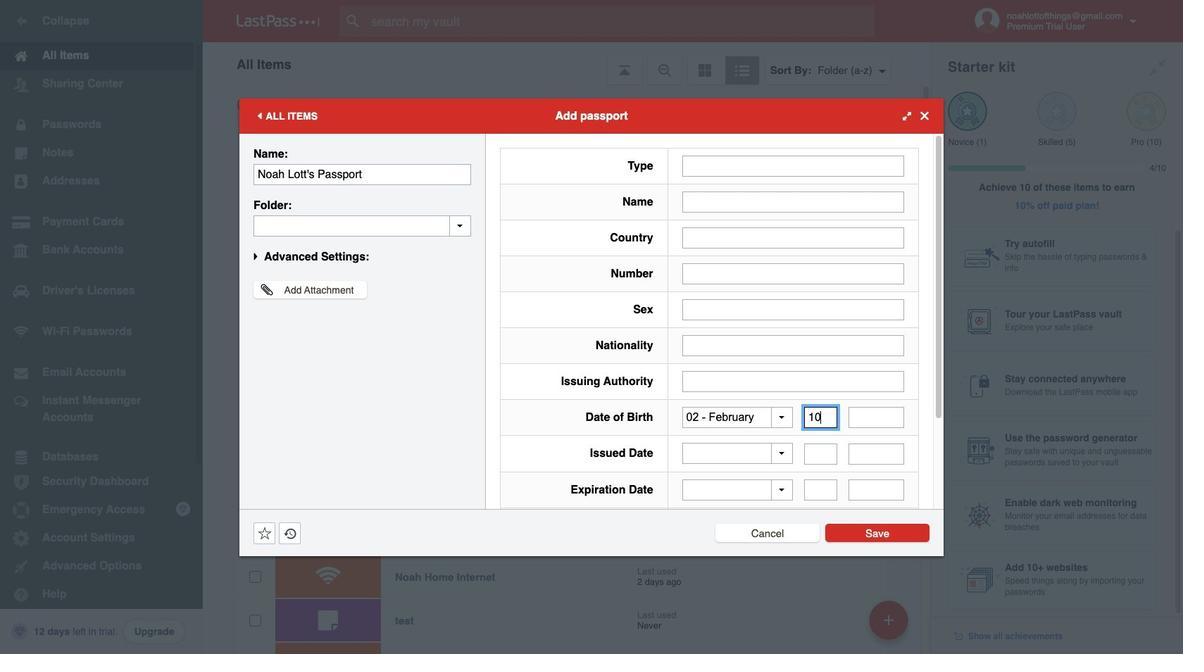 Task type: describe. For each thing, give the bounding box(es) containing it.
new item image
[[884, 616, 894, 625]]

Search search field
[[340, 6, 903, 37]]



Task type: locate. For each thing, give the bounding box(es) containing it.
search my vault text field
[[340, 6, 903, 37]]

main navigation navigation
[[0, 0, 203, 655]]

new item navigation
[[865, 597, 918, 655]]

None text field
[[683, 191, 905, 212], [683, 227, 905, 248], [683, 263, 905, 284], [683, 335, 905, 356], [683, 371, 905, 392], [805, 444, 838, 465], [849, 444, 905, 465], [849, 480, 905, 501], [683, 191, 905, 212], [683, 227, 905, 248], [683, 263, 905, 284], [683, 335, 905, 356], [683, 371, 905, 392], [805, 444, 838, 465], [849, 444, 905, 465], [849, 480, 905, 501]]

lastpass image
[[237, 15, 320, 27]]

None text field
[[683, 155, 905, 177], [254, 164, 471, 185], [254, 215, 471, 236], [683, 299, 905, 320], [805, 407, 838, 428], [849, 407, 905, 428], [805, 480, 838, 501], [683, 155, 905, 177], [254, 164, 471, 185], [254, 215, 471, 236], [683, 299, 905, 320], [805, 407, 838, 428], [849, 407, 905, 428], [805, 480, 838, 501]]

dialog
[[240, 98, 944, 611]]

vault options navigation
[[203, 42, 932, 85]]



Task type: vqa. For each thing, say whether or not it's contained in the screenshot.
'NEW ITEM' element on the bottom of page
no



